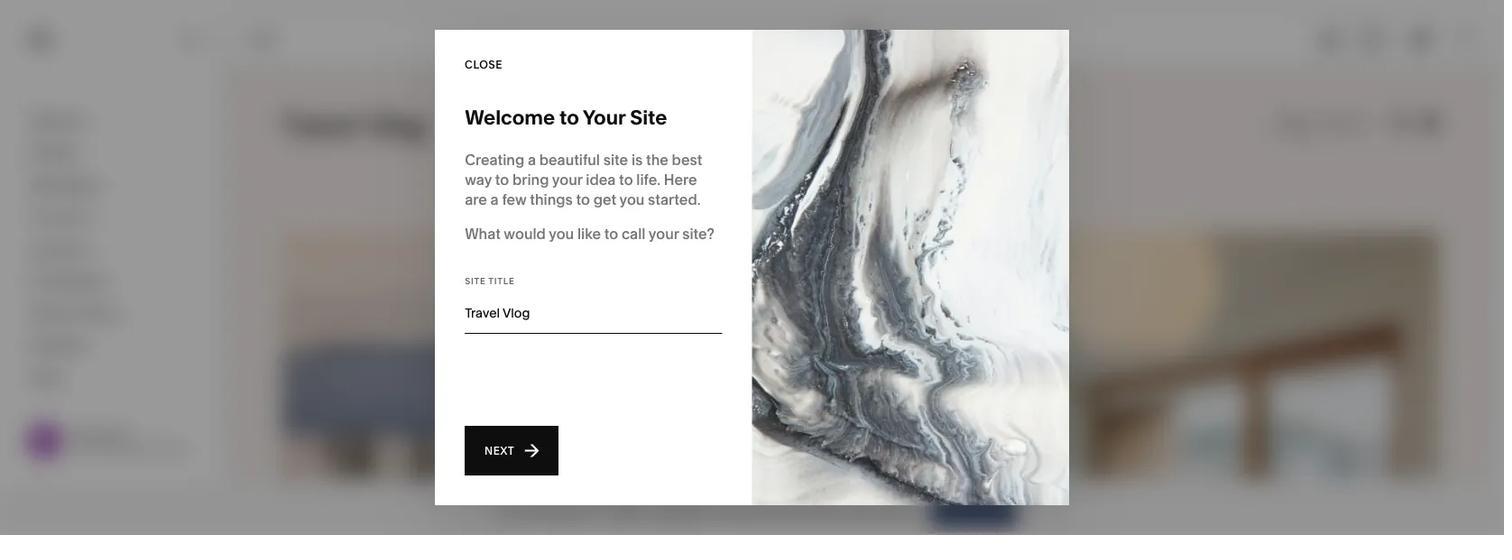 Task type: describe. For each thing, give the bounding box(es) containing it.
asset
[[30, 304, 69, 322]]

are
[[465, 190, 487, 208]]

blog blog · published
[[819, 25, 902, 53]]

site title
[[465, 275, 515, 286]]

website
[[30, 112, 86, 130]]

bob builder b0bth3builder2k23@gmail.com
[[72, 427, 232, 455]]

marketing
[[30, 176, 100, 194]]

now
[[705, 503, 730, 518]]

here
[[664, 171, 697, 188]]

0 horizontal spatial blog
[[819, 40, 843, 53]]

1 horizontal spatial site
[[630, 105, 667, 130]]

is
[[632, 151, 643, 168]]

marketing link
[[30, 175, 200, 196]]

Site Title field
[[465, 303, 723, 323]]

call
[[622, 225, 646, 242]]

close button
[[465, 48, 503, 81]]

2 horizontal spatial your
[[864, 503, 890, 518]]

of
[[849, 503, 861, 518]]

site?
[[683, 225, 715, 242]]

ends
[[554, 503, 584, 518]]

creating a beautiful site is the best way to bring your idea to life. here are a few things to get you started.
[[465, 151, 703, 208]]

analytics link
[[30, 239, 200, 260]]

few
[[502, 190, 527, 208]]

1 horizontal spatial blog
[[849, 25, 872, 38]]

what would you like to call your site?
[[465, 225, 715, 242]]

your inside creating a beautiful site is the best way to bring your idea to life. here are a few things to get you started.
[[552, 171, 583, 188]]

would
[[504, 225, 546, 242]]

builder
[[95, 427, 132, 440]]

selling
[[30, 144, 76, 162]]

bob
[[72, 427, 93, 440]]

analytics
[[30, 240, 93, 258]]

you inside creating a beautiful site is the best way to bring your idea to life. here are a few things to get you started.
[[620, 190, 645, 208]]

days.
[[615, 503, 647, 518]]

14
[[600, 503, 612, 518]]

1 vertical spatial a
[[491, 190, 499, 208]]

creating
[[465, 151, 525, 168]]

what
[[465, 225, 501, 242]]

life.
[[637, 171, 661, 188]]

things
[[530, 190, 573, 208]]

the inside creating a beautiful site is the best way to bring your idea to life. here are a few things to get you started.
[[646, 151, 669, 168]]

0 vertical spatial a
[[528, 151, 536, 168]]

1 horizontal spatial the
[[771, 503, 790, 518]]

your trial ends in 14 days. upgrade now to get the most out of your site.
[[499, 503, 917, 518]]

way
[[465, 171, 492, 188]]

best
[[672, 151, 703, 168]]

1 horizontal spatial get
[[748, 503, 768, 518]]

in
[[587, 503, 597, 518]]

help link
[[30, 367, 62, 387]]



Task type: locate. For each thing, give the bounding box(es) containing it.
contacts link
[[30, 207, 200, 228]]

title
[[489, 275, 515, 286]]

to up beautiful
[[560, 105, 579, 130]]

blog left ·
[[819, 40, 843, 53]]

get right now
[[748, 503, 768, 518]]

like
[[578, 225, 601, 242]]

to right the like
[[604, 225, 618, 242]]

0 vertical spatial site
[[630, 105, 667, 130]]

beautiful
[[539, 151, 600, 168]]

contacts
[[30, 208, 92, 226]]

0 horizontal spatial a
[[491, 190, 499, 208]]

trial
[[529, 503, 551, 518]]

idea
[[586, 171, 616, 188]]

a
[[528, 151, 536, 168], [491, 190, 499, 208]]

asset library
[[30, 304, 120, 322]]

the
[[646, 151, 669, 168], [771, 503, 790, 518]]

your right 'of'
[[864, 503, 890, 518]]

settings
[[30, 336, 87, 354]]

your right call
[[649, 225, 679, 242]]

website link
[[30, 111, 200, 132]]

scheduling
[[30, 272, 108, 290]]

out
[[827, 503, 846, 518]]

·
[[845, 40, 848, 53]]

your
[[552, 171, 583, 188], [649, 225, 679, 242], [864, 503, 890, 518]]

1 vertical spatial your
[[649, 225, 679, 242]]

0 horizontal spatial get
[[594, 190, 617, 208]]

tab list
[[1311, 25, 1394, 54]]

2 vertical spatial your
[[864, 503, 890, 518]]

to down site
[[619, 171, 633, 188]]

1 horizontal spatial a
[[528, 151, 536, 168]]

upgrade
[[650, 503, 702, 518]]

get down idea
[[594, 190, 617, 208]]

site up is
[[630, 105, 667, 130]]

a up bring at the top left of page
[[528, 151, 536, 168]]

next
[[485, 445, 515, 458]]

1 horizontal spatial your
[[649, 225, 679, 242]]

1 horizontal spatial you
[[620, 190, 645, 208]]

your
[[583, 105, 626, 130], [499, 503, 526, 518]]

0 horizontal spatial your
[[499, 503, 526, 518]]

to right now
[[733, 503, 745, 518]]

0 vertical spatial get
[[594, 190, 617, 208]]

0 horizontal spatial your
[[552, 171, 583, 188]]

get
[[594, 190, 617, 208], [748, 503, 768, 518]]

you
[[620, 190, 645, 208], [549, 225, 574, 242]]

to down creating
[[495, 171, 509, 188]]

welcome
[[465, 105, 555, 130]]

1 horizontal spatial your
[[583, 105, 626, 130]]

the right is
[[646, 151, 669, 168]]

blog
[[849, 25, 872, 38], [819, 40, 843, 53]]

blog up published at the right top of the page
[[849, 25, 872, 38]]

b0bth3builder2k23@gmail.com
[[72, 442, 232, 455]]

0 horizontal spatial site
[[465, 275, 486, 286]]

asset library link
[[30, 303, 200, 324]]

most
[[793, 503, 824, 518]]

your up site
[[583, 105, 626, 130]]

library
[[72, 304, 120, 322]]

you down life.
[[620, 190, 645, 208]]

get inside creating a beautiful site is the best way to bring your idea to life. here are a few things to get you started.
[[594, 190, 617, 208]]

your down beautiful
[[552, 171, 583, 188]]

0 horizontal spatial you
[[549, 225, 574, 242]]

close
[[465, 58, 503, 71]]

1 vertical spatial site
[[465, 275, 486, 286]]

1 vertical spatial get
[[748, 503, 768, 518]]

site left title
[[465, 275, 486, 286]]

0 vertical spatial your
[[552, 171, 583, 188]]

next button
[[465, 426, 559, 476]]

published
[[851, 40, 902, 53]]

settings link
[[30, 335, 200, 357]]

site
[[604, 151, 628, 168]]

0 horizontal spatial the
[[646, 151, 669, 168]]

edit button
[[239, 23, 288, 56]]

1 vertical spatial you
[[549, 225, 574, 242]]

you left the like
[[549, 225, 574, 242]]

to down idea
[[576, 190, 590, 208]]

welcome to your site
[[465, 105, 667, 130]]

0 vertical spatial the
[[646, 151, 669, 168]]

selling link
[[30, 143, 200, 164]]

0 vertical spatial blog
[[849, 25, 872, 38]]

to
[[560, 105, 579, 130], [495, 171, 509, 188], [619, 171, 633, 188], [576, 190, 590, 208], [604, 225, 618, 242], [733, 503, 745, 518]]

1 vertical spatial the
[[771, 503, 790, 518]]

site
[[630, 105, 667, 130], [465, 275, 486, 286]]

1 vertical spatial your
[[499, 503, 526, 518]]

edit
[[251, 32, 277, 46]]

the left the most
[[771, 503, 790, 518]]

0 vertical spatial you
[[620, 190, 645, 208]]

1 vertical spatial blog
[[819, 40, 843, 53]]

help
[[30, 368, 62, 386]]

bring
[[513, 171, 549, 188]]

scheduling link
[[30, 271, 200, 292]]

site.
[[893, 503, 917, 518]]

started.
[[648, 190, 701, 208]]

your left trial
[[499, 503, 526, 518]]

0 vertical spatial your
[[583, 105, 626, 130]]

a right are
[[491, 190, 499, 208]]



Task type: vqa. For each thing, say whether or not it's contained in the screenshot.
first The Headings from the bottom
no



